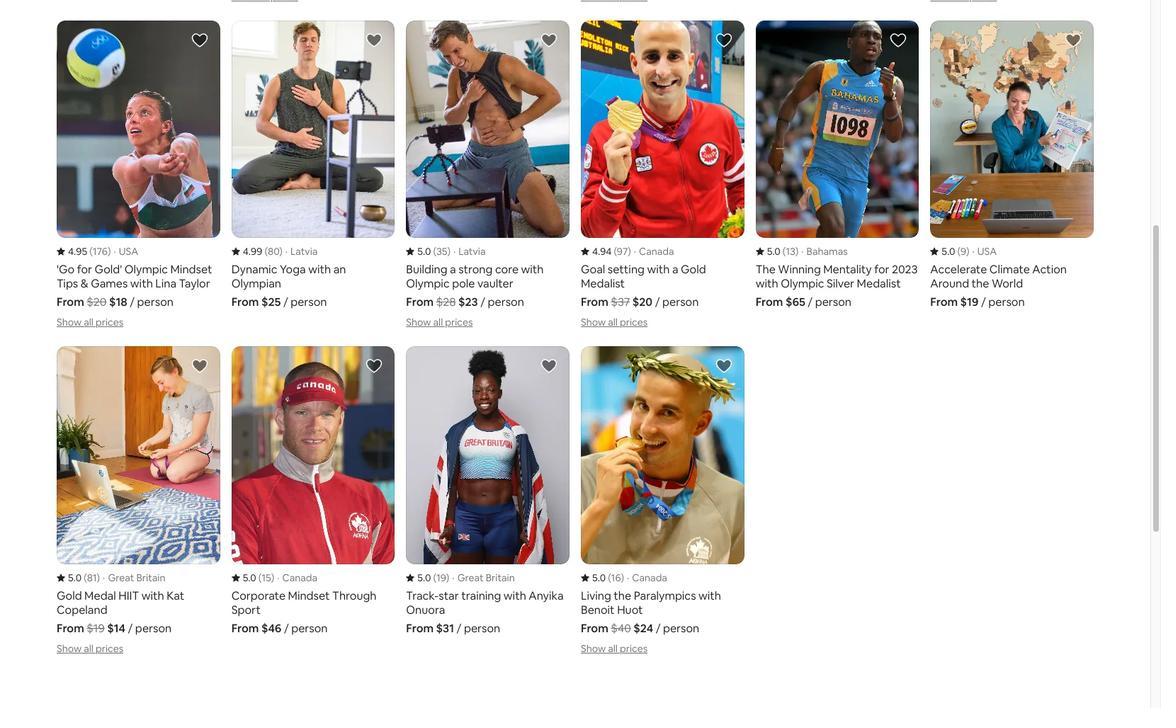 Task type: locate. For each thing, give the bounding box(es) containing it.
1 horizontal spatial · latvia
[[453, 245, 486, 258]]

1 · great britain from the left
[[103, 572, 165, 584]]

5.0 for 5.0 ( 15 )
[[243, 572, 256, 584]]

2 usa from the left
[[978, 245, 997, 258]]

(
[[89, 245, 93, 258], [614, 245, 617, 258], [265, 245, 268, 258], [433, 245, 436, 258], [783, 245, 786, 258], [958, 245, 961, 258], [84, 572, 87, 584], [608, 572, 611, 584], [258, 572, 262, 584], [433, 572, 436, 584]]

· canada inside living the paralympics with benoit huot group
[[627, 572, 667, 584]]

person inside from $20 $18 / person show all prices
[[137, 295, 174, 310]]

all
[[84, 316, 93, 329], [608, 316, 618, 329], [433, 316, 443, 329], [84, 642, 93, 655], [608, 642, 618, 655]]

show inside from $37 $20 / person show all prices
[[581, 316, 606, 329]]

save this experience image for $24
[[715, 358, 732, 375]]

britain for from
[[136, 572, 165, 584]]

· right 81
[[103, 572, 105, 584]]

· inside gold medal hiit with kat copeland "group"
[[103, 572, 105, 584]]

great inside track-star training with anyika onuora group
[[457, 572, 484, 584]]

) inside living the paralympics with benoit huot group
[[621, 572, 624, 584]]

( up '$40'
[[608, 572, 611, 584]]

rating 5.0 out of 5; 13 reviews image
[[756, 245, 799, 258]]

show all prices button inside gold medal hiit with kat copeland "group"
[[57, 642, 123, 655]]

$19 left $14
[[87, 621, 105, 636]]

person inside from $28 $23 / person show all prices
[[488, 295, 524, 310]]

from left the $65
[[756, 295, 783, 310]]

$20 left $18
[[87, 295, 107, 310]]

) inside 'go for gold' olympic mindset tips & games with lina taylor group
[[108, 245, 111, 258]]

4.99
[[243, 245, 262, 258]]

( left · bahamas
[[783, 245, 786, 258]]

· right 19
[[452, 572, 455, 584]]

97
[[617, 245, 628, 258]]

gold medal hiit with kat copeland group
[[57, 347, 220, 656]]

( up from $19 $14 / person show all prices
[[84, 572, 87, 584]]

1 horizontal spatial britain
[[486, 572, 515, 584]]

· canada
[[634, 245, 674, 258], [627, 572, 667, 584], [277, 572, 317, 584]]

save this experience image inside track-star training with anyika onuora group
[[541, 358, 558, 375]]

show for $20
[[57, 316, 82, 329]]

canada right the 15
[[282, 572, 317, 584]]

great right 81
[[108, 572, 134, 584]]

( for 97
[[614, 245, 617, 258]]

) inside accelerate climate action around the world 'group'
[[966, 245, 970, 258]]

show all prices button
[[57, 316, 123, 329], [581, 316, 648, 329], [406, 316, 473, 329], [57, 642, 123, 655], [581, 642, 648, 655]]

· right 35
[[453, 245, 456, 258]]

save this experience image inside 'go for gold' olympic mindset tips & games with lina taylor group
[[191, 32, 208, 49]]

rating 5.0 out of 5; 9 reviews image
[[931, 245, 970, 258]]

· latvia for from
[[453, 245, 486, 258]]

canada right "97"
[[639, 245, 674, 258]]

person inside from $37 $20 / person show all prices
[[662, 295, 699, 310]]

show all prices button for $40
[[581, 642, 648, 655]]

( for 13
[[783, 245, 786, 258]]

· canada right the 15
[[277, 572, 317, 584]]

show all prices button down $18
[[57, 316, 123, 329]]

( inside living the paralympics with benoit huot group
[[608, 572, 611, 584]]

show for $28
[[406, 316, 431, 329]]

( up the from $19 / person
[[958, 245, 961, 258]]

usa inside 'go for gold' olympic mindset tips & games with lina taylor group
[[119, 245, 138, 258]]

80
[[268, 245, 279, 258]]

great right 19
[[457, 572, 484, 584]]

( right 4.99
[[265, 245, 268, 258]]

) up '$40'
[[621, 572, 624, 584]]

( for 9
[[958, 245, 961, 258]]

show all prices button down $14
[[57, 642, 123, 655]]

5.0 inside living the paralympics with benoit huot group
[[592, 572, 606, 584]]

from inside the winning mentality for 2023 with olympic silver medalist "group"
[[756, 295, 783, 310]]

5.0 left 9
[[942, 245, 955, 258]]

from left '$40'
[[581, 621, 608, 636]]

canada inside living the paralympics with benoit huot group
[[632, 572, 667, 584]]

/ inside track-star training with anyika onuora group
[[457, 621, 462, 636]]

1 great from the left
[[108, 572, 134, 584]]

5.0 left the 16
[[592, 572, 606, 584]]

) inside track-star training with anyika onuora group
[[446, 572, 449, 584]]

$19
[[960, 295, 979, 310], [87, 621, 105, 636]]

· inside track-star training with anyika onuora group
[[452, 572, 455, 584]]

show all prices button for $20
[[57, 316, 123, 329]]

from $37 $20 / person show all prices
[[581, 295, 699, 329]]

from inside from $19 $14 / person show all prices
[[57, 621, 84, 636]]

/ inside accelerate climate action around the world 'group'
[[981, 295, 986, 310]]

britain right 19
[[486, 572, 515, 584]]

) inside corporate mindset through sport group
[[271, 572, 274, 584]]

from $40 $24 / person show all prices
[[581, 621, 700, 655]]

from for from $37 $20 / person show all prices
[[581, 295, 608, 310]]

bahamas
[[807, 245, 848, 258]]

· latvia right 35
[[453, 245, 486, 258]]

$19 down 9
[[960, 295, 979, 310]]

)
[[108, 245, 111, 258], [628, 245, 631, 258], [279, 245, 283, 258], [447, 245, 451, 258], [796, 245, 799, 258], [966, 245, 970, 258], [97, 572, 100, 584], [621, 572, 624, 584], [271, 572, 274, 584], [446, 572, 449, 584]]

4.99 ( 80 )
[[243, 245, 283, 258]]

person inside the winning mentality for 2023 with olympic silver medalist "group"
[[815, 295, 852, 310]]

from
[[57, 295, 84, 310], [581, 295, 608, 310], [231, 295, 259, 310], [406, 295, 434, 310], [756, 295, 783, 310], [931, 295, 958, 310], [57, 621, 84, 636], [581, 621, 608, 636], [231, 621, 259, 636], [406, 621, 434, 636]]

5.0 left 81
[[68, 572, 82, 584]]

prices down $14
[[96, 642, 123, 655]]

prices inside from $28 $23 / person show all prices
[[445, 316, 473, 329]]

prices down $37
[[620, 316, 648, 329]]

· for 5.0 ( 15 )
[[277, 572, 280, 584]]

1 horizontal spatial $20
[[633, 295, 653, 310]]

living the paralympics with benoit huot group
[[581, 347, 744, 656]]

latvia inside dynamic yoga with an olympian group
[[291, 245, 318, 258]]

( inside gold medal hiit with kat copeland "group"
[[84, 572, 87, 584]]

( right 4.94
[[614, 245, 617, 258]]

all inside from $20 $18 / person show all prices
[[84, 316, 93, 329]]

· inside the winning mentality for 2023 with olympic silver medalist "group"
[[802, 245, 804, 258]]

save this experience image for from $46 / person
[[366, 358, 383, 375]]

· usa inside 'go for gold' olympic mindset tips & games with lina taylor group
[[114, 245, 138, 258]]

from down 'rating 5.0 out of 5; 9 reviews' image
[[931, 295, 958, 310]]

save this experience image inside gold medal hiit with kat copeland "group"
[[191, 358, 208, 375]]

save this experience image inside corporate mindset through sport group
[[366, 358, 383, 375]]

from inside from $37 $20 / person show all prices
[[581, 295, 608, 310]]

0 horizontal spatial $20
[[87, 295, 107, 310]]

prices inside from $19 $14 / person show all prices
[[96, 642, 123, 655]]

) right 4.95
[[108, 245, 111, 258]]

save this experience image inside "goal setting with a gold medalist" group
[[715, 32, 732, 49]]

from left $14
[[57, 621, 84, 636]]

) for 5.0 ( 81 )
[[97, 572, 100, 584]]

from $46 / person
[[231, 621, 328, 636]]

5.0 for 5.0 ( 16 )
[[592, 572, 606, 584]]

1 horizontal spatial · usa
[[972, 245, 997, 258]]

canada right the 16
[[632, 572, 667, 584]]

latvia
[[291, 245, 318, 258], [459, 245, 486, 258]]

from left $25
[[231, 295, 259, 310]]

usa right 9
[[978, 245, 997, 258]]

· usa
[[114, 245, 138, 258], [972, 245, 997, 258]]

0 vertical spatial $19
[[960, 295, 979, 310]]

·
[[114, 245, 116, 258], [634, 245, 636, 258], [285, 245, 288, 258], [453, 245, 456, 258], [802, 245, 804, 258], [972, 245, 975, 258], [103, 572, 105, 584], [627, 572, 629, 584], [277, 572, 280, 584], [452, 572, 455, 584]]

· for 4.99 ( 80 )
[[285, 245, 288, 258]]

· right 13 at the top
[[802, 245, 804, 258]]

prices for $20
[[620, 316, 648, 329]]

5.0 inside gold medal hiit with kat copeland "group"
[[68, 572, 82, 584]]

from $31 / person
[[406, 621, 500, 636]]

from left $37
[[581, 295, 608, 310]]

· great britain right 19
[[452, 572, 515, 584]]

1 $20 from the left
[[87, 295, 107, 310]]

great
[[108, 572, 134, 584], [457, 572, 484, 584]]

prices inside from $20 $18 / person show all prices
[[96, 316, 123, 329]]

save this experience image inside living the paralympics with benoit huot group
[[715, 358, 732, 375]]

· canada for $20
[[634, 245, 674, 258]]

goal setting with a gold medalist group
[[581, 20, 744, 330]]

/ inside dynamic yoga with an olympian group
[[283, 295, 288, 310]]

( inside 'go for gold' olympic mindset tips & games with lina taylor group
[[89, 245, 93, 258]]

save this experience image for from $31 / person
[[541, 358, 558, 375]]

· latvia inside dynamic yoga with an olympian group
[[285, 245, 318, 258]]

· usa right the '176'
[[114, 245, 138, 258]]

usa
[[119, 245, 138, 258], [978, 245, 997, 258]]

from inside from $40 $24 / person show all prices
[[581, 621, 608, 636]]

) inside gold medal hiit with kat copeland "group"
[[97, 572, 100, 584]]

· usa right 9
[[972, 245, 997, 258]]

britain right 81
[[136, 572, 165, 584]]

2 $20 from the left
[[633, 295, 653, 310]]

· right "97"
[[634, 245, 636, 258]]

person inside dynamic yoga with an olympian group
[[291, 295, 327, 310]]

· inside accelerate climate action around the world 'group'
[[972, 245, 975, 258]]

) for 4.94 ( 97 )
[[628, 245, 631, 258]]

/ inside the winning mentality for 2023 with olympic silver medalist "group"
[[808, 295, 813, 310]]

) for 5.0 ( 35 )
[[447, 245, 451, 258]]

) right 4.99
[[279, 245, 283, 258]]

2 great from the left
[[457, 572, 484, 584]]

show inside from $40 $24 / person show all prices
[[581, 642, 606, 655]]

· right '80'
[[285, 245, 288, 258]]

5.0 left 35
[[418, 245, 431, 258]]

all inside from $37 $20 / person show all prices
[[608, 316, 618, 329]]

1 usa from the left
[[119, 245, 138, 258]]

/ inside from $28 $23 / person show all prices
[[480, 295, 485, 310]]

1 latvia from the left
[[291, 245, 318, 258]]

all for $28
[[433, 316, 443, 329]]

0 horizontal spatial great
[[108, 572, 134, 584]]

1 horizontal spatial great
[[457, 572, 484, 584]]

from for from $65 / person
[[756, 295, 783, 310]]

2 latvia from the left
[[459, 245, 486, 258]]

from inside track-star training with anyika onuora group
[[406, 621, 434, 636]]

$23
[[458, 295, 478, 310]]

britain
[[136, 572, 165, 584], [486, 572, 515, 584]]

( inside "goal setting with a gold medalist" group
[[614, 245, 617, 258]]

latvia right '80'
[[291, 245, 318, 258]]

canada
[[639, 245, 674, 258], [632, 572, 667, 584], [282, 572, 317, 584]]

from inside from $20 $18 / person show all prices
[[57, 295, 84, 310]]

· great britain inside gold medal hiit with kat copeland "group"
[[103, 572, 165, 584]]

all inside from $40 $24 / person show all prices
[[608, 642, 618, 655]]

rating 5.0 out of 5; 16 reviews image
[[581, 572, 624, 584]]

· canada right the 16
[[627, 572, 667, 584]]

· great britain
[[103, 572, 165, 584], [452, 572, 515, 584]]

show all prices button for $37
[[581, 316, 648, 329]]

15
[[262, 572, 271, 584]]

· canada right "97"
[[634, 245, 674, 258]]

· inside building a strong core with olympic pole vaulter group
[[453, 245, 456, 258]]

· latvia right '80'
[[285, 245, 318, 258]]

prices inside from $40 $24 / person show all prices
[[620, 642, 648, 655]]

( right 4.95
[[89, 245, 93, 258]]

prices down $23
[[445, 316, 473, 329]]

1 vertical spatial $19
[[87, 621, 105, 636]]

$31
[[436, 621, 454, 636]]

building a strong core with olympic pole vaulter group
[[406, 20, 570, 330]]

· right 9
[[972, 245, 975, 258]]

( up '$46'
[[258, 572, 262, 584]]

show all prices button for $19
[[57, 642, 123, 655]]

from left '$46'
[[231, 621, 259, 636]]

( inside dynamic yoga with an olympian group
[[265, 245, 268, 258]]

) right 4.94
[[628, 245, 631, 258]]

$20
[[87, 295, 107, 310], [633, 295, 653, 310]]

person inside corporate mindset through sport group
[[291, 621, 328, 636]]

· great britain for from
[[103, 572, 165, 584]]

· right the '176'
[[114, 245, 116, 258]]

save this experience image inside building a strong core with olympic pole vaulter group
[[541, 32, 558, 49]]

5.0 left the 15
[[243, 572, 256, 584]]

person inside from $40 $24 / person show all prices
[[663, 621, 700, 636]]

0 horizontal spatial · latvia
[[285, 245, 318, 258]]

( for 15
[[258, 572, 262, 584]]

1 horizontal spatial usa
[[978, 245, 997, 258]]

1 · latvia from the left
[[285, 245, 318, 258]]

usa right the '176'
[[119, 245, 138, 258]]

britain inside track-star training with anyika onuora group
[[486, 572, 515, 584]]

$19 inside accelerate climate action around the world 'group'
[[960, 295, 979, 310]]

5.0 ( 13 )
[[767, 245, 799, 258]]

prices
[[96, 316, 123, 329], [620, 316, 648, 329], [445, 316, 473, 329], [96, 642, 123, 655], [620, 642, 648, 655]]

) up from $19 $14 / person show all prices
[[97, 572, 100, 584]]

all inside from $19 $14 / person show all prices
[[84, 642, 93, 655]]

prices down $24
[[620, 642, 648, 655]]

from inside accelerate climate action around the world 'group'
[[931, 295, 958, 310]]

· right the 16
[[627, 572, 629, 584]]

· latvia inside building a strong core with olympic pole vaulter group
[[453, 245, 486, 258]]

$20 right $37
[[633, 295, 653, 310]]

· canada inside "goal setting with a gold medalist" group
[[634, 245, 674, 258]]

5.0 for 5.0 ( 19 )
[[418, 572, 431, 584]]

) inside building a strong core with olympic pole vaulter group
[[447, 245, 451, 258]]

britain for from $31
[[486, 572, 515, 584]]

save this experience image for $18
[[191, 32, 208, 49]]

from left $28
[[406, 295, 434, 310]]

· usa inside accelerate climate action around the world 'group'
[[972, 245, 997, 258]]

5.0 ( 15 )
[[243, 572, 274, 584]]

prices for $23
[[445, 316, 473, 329]]

from for from $31 / person
[[406, 621, 434, 636]]

person
[[137, 295, 174, 310], [662, 295, 699, 310], [291, 295, 327, 310], [488, 295, 524, 310], [815, 295, 852, 310], [989, 295, 1025, 310], [135, 621, 172, 636], [663, 621, 700, 636], [291, 621, 328, 636], [464, 621, 500, 636]]

2 · latvia from the left
[[453, 245, 486, 258]]

1 horizontal spatial latvia
[[459, 245, 486, 258]]

( inside building a strong core with olympic pole vaulter group
[[433, 245, 436, 258]]

latvia right 35
[[459, 245, 486, 258]]

2 britain from the left
[[486, 572, 515, 584]]

from left $31
[[406, 621, 434, 636]]

0 horizontal spatial $19
[[87, 621, 105, 636]]

( inside corporate mindset through sport group
[[258, 572, 262, 584]]

0 horizontal spatial · usa
[[114, 245, 138, 258]]

latvia for from $25
[[291, 245, 318, 258]]

1 britain from the left
[[136, 572, 165, 584]]

from $28 $23 / person show all prices
[[406, 295, 524, 329]]

) inside the winning mentality for 2023 with olympic silver medalist "group"
[[796, 245, 799, 258]]

4.94 ( 97 )
[[592, 245, 631, 258]]

from inside dynamic yoga with an olympian group
[[231, 295, 259, 310]]

show all prices button inside building a strong core with olympic pole vaulter group
[[406, 316, 473, 329]]

) for 5.0 ( 15 )
[[271, 572, 274, 584]]

) left · bahamas
[[796, 245, 799, 258]]

) up '$46'
[[271, 572, 274, 584]]

usa inside accelerate climate action around the world 'group'
[[978, 245, 997, 258]]

prices down $18
[[96, 316, 123, 329]]

1 horizontal spatial $19
[[960, 295, 979, 310]]

britain inside gold medal hiit with kat copeland "group"
[[136, 572, 165, 584]]

save this experience image
[[191, 32, 208, 49], [366, 32, 383, 49], [541, 32, 558, 49], [715, 32, 732, 49], [715, 358, 732, 375]]

2 · great britain from the left
[[452, 572, 515, 584]]

· bahamas
[[802, 245, 848, 258]]

) up $31
[[446, 572, 449, 584]]

( for 35
[[433, 245, 436, 258]]

$20 inside from $20 $18 / person show all prices
[[87, 295, 107, 310]]

5.0
[[418, 245, 431, 258], [767, 245, 781, 258], [942, 245, 955, 258], [68, 572, 82, 584], [592, 572, 606, 584], [243, 572, 256, 584], [418, 572, 431, 584]]

prices inside from $37 $20 / person show all prices
[[620, 316, 648, 329]]

· inside "goal setting with a gold medalist" group
[[634, 245, 636, 258]]

5.0 left 13 at the top
[[767, 245, 781, 258]]

show all prices button inside "goal setting with a gold medalist" group
[[581, 316, 648, 329]]

all inside from $28 $23 / person show all prices
[[433, 316, 443, 329]]

5.0 left 19
[[418, 572, 431, 584]]

from for from $19 / person
[[931, 295, 958, 310]]

) for 4.95 ( 176 )
[[108, 245, 111, 258]]

/
[[130, 295, 135, 310], [655, 295, 660, 310], [283, 295, 288, 310], [480, 295, 485, 310], [808, 295, 813, 310], [981, 295, 986, 310], [128, 621, 133, 636], [656, 621, 661, 636], [284, 621, 289, 636], [457, 621, 462, 636]]

( inside track-star training with anyika onuora group
[[433, 572, 436, 584]]

· canada inside corporate mindset through sport group
[[277, 572, 317, 584]]

$65
[[786, 295, 805, 310]]

great inside gold medal hiit with kat copeland "group"
[[108, 572, 134, 584]]

0 horizontal spatial latvia
[[291, 245, 318, 258]]

show all prices button down $37
[[581, 316, 648, 329]]

0 horizontal spatial britain
[[136, 572, 165, 584]]

) inside "goal setting with a gold medalist" group
[[628, 245, 631, 258]]

show for $40
[[581, 642, 606, 655]]

( up $31
[[433, 572, 436, 584]]

$40
[[611, 621, 631, 636]]

from left $18
[[57, 295, 84, 310]]

5.0 ( 81 )
[[68, 572, 100, 584]]

5.0 for 5.0 ( 35 )
[[418, 245, 431, 258]]

latvia for from
[[459, 245, 486, 258]]

5.0 inside the winning mentality for 2023 with olympic silver medalist "group"
[[767, 245, 781, 258]]

show inside from $28 $23 / person show all prices
[[406, 316, 431, 329]]

) for 5.0 ( 19 )
[[446, 572, 449, 584]]

· latvia
[[285, 245, 318, 258], [453, 245, 486, 258]]

5.0 ( 16 )
[[592, 572, 624, 584]]

0 horizontal spatial usa
[[119, 245, 138, 258]]

great for from $31
[[457, 572, 484, 584]]

show all prices button down $28
[[406, 316, 473, 329]]

( up $28
[[433, 245, 436, 258]]

show inside from $19 $14 / person show all prices
[[57, 642, 82, 655]]

0 horizontal spatial · great britain
[[103, 572, 165, 584]]

show for $37
[[581, 316, 606, 329]]

show all prices button down '$40'
[[581, 642, 648, 655]]

1 horizontal spatial · great britain
[[452, 572, 515, 584]]

) up the from $19 / person
[[966, 245, 970, 258]]

· great britain right 81
[[103, 572, 165, 584]]

prices for $24
[[620, 642, 648, 655]]

( inside the winning mentality for 2023 with olympic silver medalist "group"
[[783, 245, 786, 258]]

show
[[57, 316, 82, 329], [581, 316, 606, 329], [406, 316, 431, 329], [57, 642, 82, 655], [581, 642, 606, 655]]

from $20 $18 / person show all prices
[[57, 295, 174, 329]]

) inside dynamic yoga with an olympian group
[[279, 245, 283, 258]]

canada for $20
[[639, 245, 674, 258]]

2 · usa from the left
[[972, 245, 997, 258]]

latvia inside building a strong core with olympic pole vaulter group
[[459, 245, 486, 258]]

from inside corporate mindset through sport group
[[231, 621, 259, 636]]

· right the 15
[[277, 572, 280, 584]]

19
[[436, 572, 446, 584]]

) up $28
[[447, 245, 451, 258]]

1 · usa from the left
[[114, 245, 138, 258]]

all for $20
[[84, 316, 93, 329]]

save this experience image
[[890, 32, 907, 49], [1065, 32, 1082, 49], [191, 358, 208, 375], [366, 358, 383, 375], [541, 358, 558, 375]]



Task type: describe. For each thing, give the bounding box(es) containing it.
$14
[[107, 621, 125, 636]]

5.0 ( 35 )
[[418, 245, 451, 258]]

save this experience image for from $65 / person
[[890, 32, 907, 49]]

5.0 ( 9 )
[[942, 245, 970, 258]]

· for 5.0 ( 35 )
[[453, 245, 456, 258]]

canada inside corporate mindset through sport group
[[282, 572, 317, 584]]

$24
[[634, 621, 653, 636]]

rating 5.0 out of 5; 15 reviews image
[[231, 572, 274, 584]]

9
[[961, 245, 966, 258]]

4.95
[[68, 245, 87, 258]]

( for 80
[[265, 245, 268, 258]]

· usa for from $19
[[972, 245, 997, 258]]

5.0 for 5.0 ( 9 )
[[942, 245, 955, 258]]

from for from $46 / person
[[231, 621, 259, 636]]

save this experience image for from $19 / person
[[1065, 32, 1082, 49]]

( for 176
[[89, 245, 93, 258]]

from for from $20 $18 / person show all prices
[[57, 295, 84, 310]]

all for $37
[[608, 316, 618, 329]]

from for from $40 $24 / person show all prices
[[581, 621, 608, 636]]

rating 5.0 out of 5; 19 reviews image
[[406, 572, 449, 584]]

35
[[436, 245, 447, 258]]

4.94
[[592, 245, 612, 258]]

track-star training with anyika onuora group
[[406, 347, 570, 636]]

· for 5.0 ( 13 )
[[802, 245, 804, 258]]

· for 4.95 ( 176 )
[[114, 245, 116, 258]]

5.0 for 5.0 ( 81 )
[[68, 572, 82, 584]]

canada for $24
[[632, 572, 667, 584]]

· for 5.0 ( 81 )
[[103, 572, 105, 584]]

· canada for $24
[[627, 572, 667, 584]]

all for $19
[[84, 642, 93, 655]]

/ inside from $40 $24 / person show all prices
[[656, 621, 661, 636]]

from $19 / person
[[931, 295, 1025, 310]]

5.0 for 5.0 ( 13 )
[[767, 245, 781, 258]]

from $65 / person
[[756, 295, 852, 310]]

save this experience image for $23
[[541, 32, 558, 49]]

usa for from $19
[[978, 245, 997, 258]]

· usa for from
[[114, 245, 138, 258]]

$37
[[611, 295, 630, 310]]

save this experience image inside dynamic yoga with an olympian group
[[366, 32, 383, 49]]

· great britain for from $31
[[452, 572, 515, 584]]

show for $19
[[57, 642, 82, 655]]

all for $40
[[608, 642, 618, 655]]

save this experience image for $20
[[715, 32, 732, 49]]

person inside accelerate climate action around the world 'group'
[[989, 295, 1025, 310]]

rating 4.94 out of 5; 97 reviews image
[[581, 245, 631, 258]]

from $25 / person
[[231, 295, 327, 310]]

from for from $19 $14 / person show all prices
[[57, 621, 84, 636]]

5.0 ( 19 )
[[418, 572, 449, 584]]

( for 81
[[84, 572, 87, 584]]

4.95 ( 176 )
[[68, 245, 111, 258]]

$25
[[261, 295, 281, 310]]

· for 5.0 ( 9 )
[[972, 245, 975, 258]]

$20 inside from $37 $20 / person show all prices
[[633, 295, 653, 310]]

show all prices button for $28
[[406, 316, 473, 329]]

$28
[[436, 295, 456, 310]]

rating 5.0 out of 5; 81 reviews image
[[57, 572, 100, 584]]

the winning mentality for 2023 with olympic silver medalist group
[[756, 20, 919, 310]]

( for 19
[[433, 572, 436, 584]]

81
[[87, 572, 97, 584]]

· for 4.94 ( 97 )
[[634, 245, 636, 258]]

$19 for $14
[[87, 621, 105, 636]]

$46
[[261, 621, 282, 636]]

corporate mindset through sport group
[[231, 347, 395, 636]]

dynamic yoga with an olympian group
[[231, 20, 395, 310]]

usa for from
[[119, 245, 138, 258]]

from for from $25 / person
[[231, 295, 259, 310]]

176
[[93, 245, 108, 258]]

$18
[[109, 295, 127, 310]]

person inside track-star training with anyika onuora group
[[464, 621, 500, 636]]

accelerate climate action around the world group
[[931, 20, 1094, 310]]

/ inside from $20 $18 / person show all prices
[[130, 295, 135, 310]]

prices for $18
[[96, 316, 123, 329]]

( for 16
[[608, 572, 611, 584]]

rating 5.0 out of 5; 35 reviews image
[[406, 245, 451, 258]]

from $19 $14 / person show all prices
[[57, 621, 172, 655]]

rating 4.99 out of 5; 80 reviews image
[[231, 245, 283, 258]]

/ inside corporate mindset through sport group
[[284, 621, 289, 636]]

person inside from $19 $14 / person show all prices
[[135, 621, 172, 636]]

'go for gold' olympic mindset tips & games with lina taylor group
[[57, 20, 220, 330]]

· for 5.0 ( 19 )
[[452, 572, 455, 584]]

) for 5.0 ( 9 )
[[966, 245, 970, 258]]

great for from
[[108, 572, 134, 584]]

16
[[611, 572, 621, 584]]

rating 4.95 out of 5; 176 reviews image
[[57, 245, 111, 258]]

/ inside from $37 $20 / person show all prices
[[655, 295, 660, 310]]

· latvia for from $25
[[285, 245, 318, 258]]

from for from $28 $23 / person show all prices
[[406, 295, 434, 310]]

$19 for /
[[960, 295, 979, 310]]

· for 5.0 ( 16 )
[[627, 572, 629, 584]]

prices for $14
[[96, 642, 123, 655]]

) for 5.0 ( 13 )
[[796, 245, 799, 258]]

/ inside from $19 $14 / person show all prices
[[128, 621, 133, 636]]

13
[[786, 245, 796, 258]]

) for 5.0 ( 16 )
[[621, 572, 624, 584]]

) for 4.99 ( 80 )
[[279, 245, 283, 258]]



Task type: vqa. For each thing, say whether or not it's contained in the screenshot.
2024 associated with 11
no



